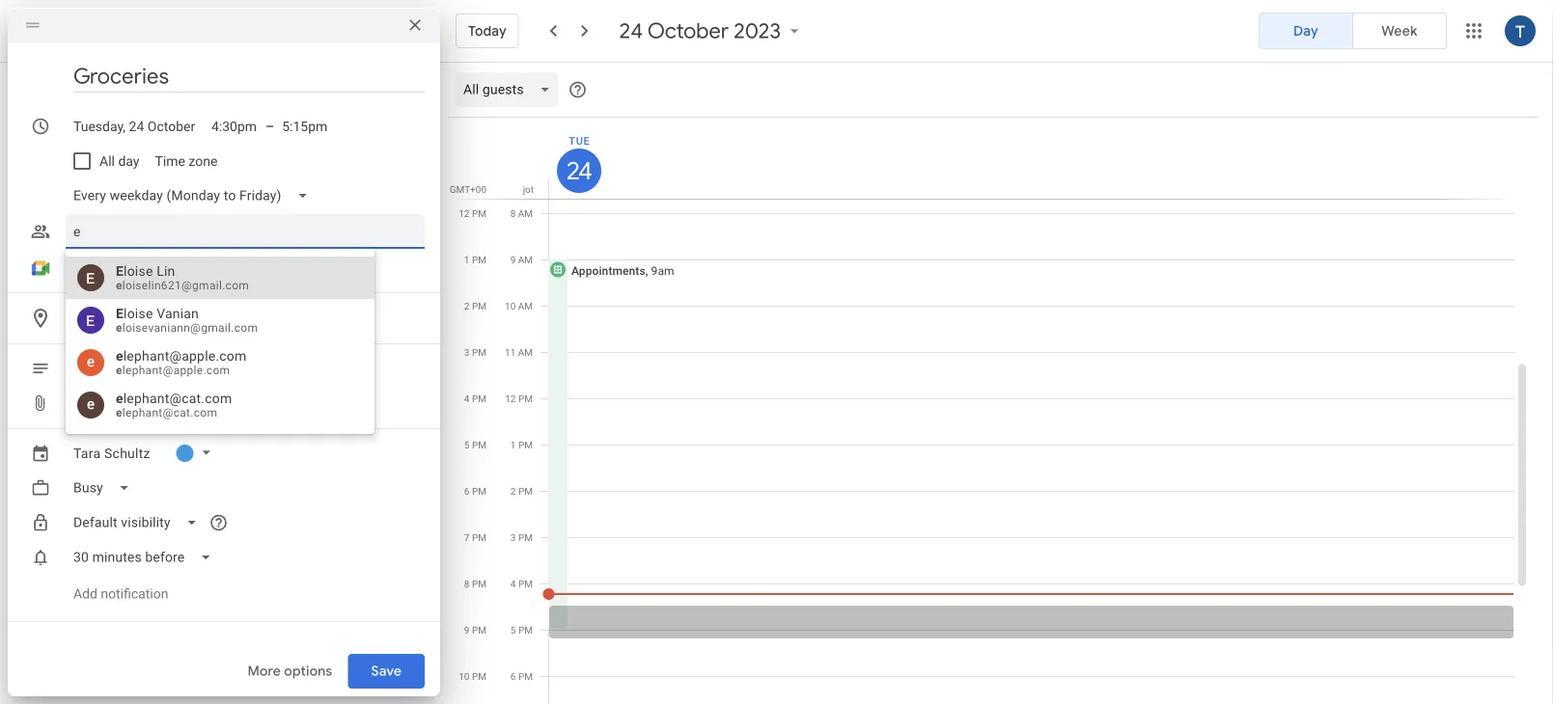 Task type: vqa. For each thing, say whether or not it's contained in the screenshot.
the rightmost 18:00
no



Task type: locate. For each thing, give the bounding box(es) containing it.
4 pm
[[464, 393, 486, 404], [510, 578, 533, 590]]

1 horizontal spatial 2
[[510, 485, 516, 497]]

0 vertical spatial 8
[[510, 208, 516, 219]]

7
[[464, 532, 470, 543]]

1 pm left 9 am
[[464, 254, 486, 265]]

loise inside e loise lin e loiselin621@gmail.com
[[124, 263, 153, 279]]

2
[[464, 300, 470, 312], [510, 485, 516, 497]]

9
[[510, 254, 516, 265], [464, 624, 470, 636]]

1 vertical spatial 6
[[510, 671, 516, 682]]

0 vertical spatial 3
[[464, 347, 470, 358]]

2 e from the top
[[116, 321, 122, 335]]

2 e from the top
[[116, 306, 124, 322]]

am right 11
[[518, 347, 533, 358]]

2 loise from the top
[[124, 306, 153, 322]]

0 horizontal spatial 12 pm
[[459, 208, 486, 219]]

add attachment button
[[66, 386, 177, 421]]

0 horizontal spatial 2 pm
[[464, 300, 486, 312]]

list box
[[66, 257, 375, 427]]

loisevaniann@gmail.com
[[122, 321, 258, 335]]

pm
[[472, 208, 486, 219], [472, 254, 486, 265], [472, 300, 486, 312], [472, 347, 486, 358], [472, 393, 486, 404], [518, 393, 533, 404], [472, 439, 486, 451], [518, 439, 533, 451], [472, 485, 486, 497], [518, 485, 533, 497], [472, 532, 486, 543], [518, 532, 533, 543], [472, 578, 486, 590], [518, 578, 533, 590], [472, 624, 486, 636], [518, 624, 533, 636], [472, 671, 486, 682], [518, 671, 533, 682]]

tuesday, 24 october, today element
[[557, 149, 601, 193]]

8 up 9 am
[[510, 208, 516, 219]]

6 pm
[[464, 485, 486, 497], [510, 671, 533, 682]]

0 vertical spatial loise
[[124, 263, 153, 279]]

week
[[1382, 22, 1418, 39]]

0 vertical spatial 9
[[510, 254, 516, 265]]

,
[[645, 264, 648, 277]]

1 vertical spatial 1 pm
[[510, 439, 533, 451]]

am for 11 am
[[518, 347, 533, 358]]

e down the add location
[[116, 348, 123, 364]]

1 e from the top
[[116, 263, 124, 279]]

add
[[73, 310, 98, 326], [73, 361, 98, 376], [73, 395, 97, 411], [73, 586, 97, 602]]

10 up 11
[[505, 300, 516, 312]]

0 horizontal spatial 6 pm
[[464, 485, 486, 497]]

add inside add notification button
[[73, 586, 97, 602]]

option group containing day
[[1259, 13, 1447, 49]]

1 pm down 11 am
[[510, 439, 533, 451]]

add notification button
[[66, 571, 176, 618]]

am
[[518, 208, 533, 219], [518, 254, 533, 265], [518, 300, 533, 312], [518, 347, 533, 358]]

10 am
[[505, 300, 533, 312]]

0 horizontal spatial 1
[[464, 254, 470, 265]]

option group
[[1259, 13, 1447, 49]]

1 horizontal spatial 9
[[510, 254, 516, 265]]

3 pm right 7 pm
[[510, 532, 533, 543]]

loiselin621@gmail.com
[[122, 279, 249, 292]]

lephant@apple.com
[[123, 348, 247, 364], [122, 364, 230, 377]]

day
[[118, 153, 139, 169]]

0 horizontal spatial 4
[[464, 393, 470, 404]]

5 right '9 pm' at the bottom of the page
[[510, 624, 516, 636]]

0 horizontal spatial 9
[[464, 624, 470, 636]]

1 vertical spatial 3
[[510, 532, 516, 543]]

6 right 10 pm
[[510, 671, 516, 682]]

4 add from the top
[[73, 586, 97, 602]]

1 horizontal spatial 5
[[510, 624, 516, 636]]

tara
[[73, 445, 101, 461]]

loise left lin
[[124, 263, 153, 279]]

24 inside tue 24
[[566, 156, 590, 186]]

1 vertical spatial 3 pm
[[510, 532, 533, 543]]

3
[[464, 347, 470, 358], [510, 532, 516, 543]]

add inside add attachment button
[[73, 395, 97, 411]]

0 horizontal spatial 8
[[464, 578, 470, 590]]

add location
[[73, 310, 152, 326]]

1 horizontal spatial 12 pm
[[505, 393, 533, 404]]

4 am from the top
[[518, 347, 533, 358]]

1 horizontal spatial 12
[[505, 393, 516, 404]]

add inside add location dropdown button
[[73, 310, 98, 326]]

1 vertical spatial 5
[[510, 624, 516, 636]]

3 am from the top
[[518, 300, 533, 312]]

8 pm
[[464, 578, 486, 590]]

am down 8 am
[[518, 254, 533, 265]]

1 e from the top
[[116, 279, 122, 292]]

1 horizontal spatial 6 pm
[[510, 671, 533, 682]]

2023
[[734, 17, 781, 44]]

0 horizontal spatial 1 pm
[[464, 254, 486, 265]]

am for 8 am
[[518, 208, 533, 219]]

24
[[619, 17, 643, 44], [566, 156, 590, 186]]

0 vertical spatial 2 pm
[[464, 300, 486, 312]]

1 vertical spatial 12 pm
[[505, 393, 533, 404]]

lephant@apple.com down loisevaniann@gmail.com
[[123, 348, 247, 364]]

1 horizontal spatial 1
[[510, 439, 516, 451]]

1 vertical spatial 4 pm
[[510, 578, 533, 590]]

9 pm
[[464, 624, 486, 636]]

Start time text field
[[211, 115, 258, 138]]

1 vertical spatial 9
[[464, 624, 470, 636]]

24 october 2023
[[619, 17, 781, 44]]

24 left the october
[[619, 17, 643, 44]]

6 up 7
[[464, 485, 470, 497]]

0 horizontal spatial 4 pm
[[464, 393, 486, 404]]

6 pm up 7 pm
[[464, 485, 486, 497]]

5 up 7
[[464, 439, 470, 451]]

attachment
[[101, 395, 170, 411]]

lephant@cat.com
[[123, 391, 232, 406], [122, 406, 217, 420]]

7 pm
[[464, 532, 486, 543]]

1 left 9 am
[[464, 254, 470, 265]]

1 vertical spatial 1
[[510, 439, 516, 451]]

0 vertical spatial 2
[[464, 300, 470, 312]]

e up 'tara schultz'
[[116, 406, 122, 420]]

8 down 7
[[464, 578, 470, 590]]

1 horizontal spatial 4 pm
[[510, 578, 533, 590]]

Start date text field
[[73, 115, 196, 138]]

24 column header
[[548, 118, 1514, 199]]

e left lin
[[116, 263, 124, 279]]

1 am from the top
[[518, 208, 533, 219]]

add attachment
[[73, 395, 170, 411]]

0 horizontal spatial 12
[[459, 208, 470, 219]]

0 vertical spatial 10
[[505, 300, 516, 312]]

2 add from the top
[[73, 361, 98, 376]]

12 pm
[[459, 208, 486, 219], [505, 393, 533, 404]]

9 up 10 pm
[[464, 624, 470, 636]]

0 vertical spatial 1
[[464, 254, 470, 265]]

1 loise from the top
[[124, 263, 153, 279]]

3 pm
[[464, 347, 486, 358], [510, 532, 533, 543]]

loise inside e loise vanian e loisevaniann@gmail.com
[[124, 306, 153, 322]]

add inside add description dropdown button
[[73, 361, 98, 376]]

1 vertical spatial 10
[[459, 671, 470, 682]]

1 pm
[[464, 254, 486, 265], [510, 439, 533, 451]]

0 vertical spatial e
[[116, 263, 124, 279]]

5
[[464, 439, 470, 451], [510, 624, 516, 636]]

12 pm down 11 am
[[505, 393, 533, 404]]

1 vertical spatial loise
[[124, 306, 153, 322]]

time
[[155, 153, 185, 169]]

e up add description
[[116, 321, 122, 335]]

0 horizontal spatial 3 pm
[[464, 347, 486, 358]]

location
[[102, 310, 152, 326]]

0 vertical spatial 6 pm
[[464, 485, 486, 497]]

9 am
[[510, 254, 533, 265]]

appointments , 9am
[[571, 264, 674, 277]]

1 down 11
[[510, 439, 516, 451]]

0 horizontal spatial 3
[[464, 347, 470, 358]]

add left notification at the left bottom
[[73, 586, 97, 602]]

e up add attachment button
[[116, 364, 122, 377]]

8
[[510, 208, 516, 219], [464, 578, 470, 590]]

e inside e loise vanian e loisevaniann@gmail.com
[[116, 306, 124, 322]]

1 horizontal spatial 4
[[510, 578, 516, 590]]

add left attachment
[[73, 395, 97, 411]]

add description button
[[66, 351, 425, 386]]

None field
[[456, 72, 566, 107], [66, 179, 324, 213], [66, 471, 146, 506], [66, 506, 213, 541], [66, 541, 227, 575], [456, 72, 566, 107], [66, 179, 324, 213], [66, 471, 146, 506], [66, 506, 213, 541], [66, 541, 227, 575]]

e up the add location
[[116, 279, 122, 292]]

6 pm right 10 pm
[[510, 671, 533, 682]]

tue 24
[[566, 135, 590, 186]]

0 vertical spatial 3 pm
[[464, 347, 486, 358]]

12
[[459, 208, 470, 219], [505, 393, 516, 404]]

vanian
[[157, 306, 199, 322]]

12 pm down gmt+00
[[459, 208, 486, 219]]

loise
[[124, 263, 153, 279], [124, 306, 153, 322]]

1 vertical spatial 24
[[566, 156, 590, 186]]

am down jot
[[518, 208, 533, 219]]

9 up 10 am
[[510, 254, 516, 265]]

12 down gmt+00
[[459, 208, 470, 219]]

1 horizontal spatial 2 pm
[[510, 485, 533, 497]]

1 vertical spatial 5 pm
[[510, 624, 533, 636]]

e down add description
[[116, 391, 123, 406]]

add up add attachment
[[73, 361, 98, 376]]

e
[[116, 279, 122, 292], [116, 321, 122, 335], [116, 348, 123, 364], [116, 364, 122, 377], [116, 391, 123, 406], [116, 406, 122, 420]]

0 vertical spatial 6
[[464, 485, 470, 497]]

8 am
[[510, 208, 533, 219]]

add left location
[[73, 310, 98, 326]]

0 horizontal spatial 6
[[464, 485, 470, 497]]

1 vertical spatial 8
[[464, 578, 470, 590]]

1 vertical spatial 2
[[510, 485, 516, 497]]

4
[[464, 393, 470, 404], [510, 578, 516, 590]]

11 am
[[505, 347, 533, 358]]

am down 9 am
[[518, 300, 533, 312]]

e inside e loise vanian e loisevaniann@gmail.com
[[116, 321, 122, 335]]

to element
[[265, 118, 274, 134]]

1
[[464, 254, 470, 265], [510, 439, 516, 451]]

3 left 11
[[464, 347, 470, 358]]

9 for 9 am
[[510, 254, 516, 265]]

24 down tue
[[566, 156, 590, 186]]

0 horizontal spatial 5
[[464, 439, 470, 451]]

0 vertical spatial 4 pm
[[464, 393, 486, 404]]

add notification
[[73, 586, 168, 602]]

am for 9 am
[[518, 254, 533, 265]]

5 pm right '9 pm' at the bottom of the page
[[510, 624, 533, 636]]

all day
[[99, 153, 139, 169]]

Add title text field
[[73, 62, 425, 91]]

3 add from the top
[[73, 395, 97, 411]]

e loise lin e loiselin621@gmail.com
[[116, 263, 249, 292]]

0 horizontal spatial 10
[[459, 671, 470, 682]]

loise left vanian
[[124, 306, 153, 322]]

12 down 11
[[505, 393, 516, 404]]

Guests text field
[[73, 214, 417, 249]]

e for loise lin
[[116, 263, 124, 279]]

5 pm up 7 pm
[[464, 439, 486, 451]]

10 pm
[[459, 671, 486, 682]]

e inside e loise lin e loiselin621@gmail.com
[[116, 279, 122, 292]]

3 pm left 11
[[464, 347, 486, 358]]

e up add description
[[116, 306, 124, 322]]

1 vertical spatial 2 pm
[[510, 485, 533, 497]]

8 for 8 pm
[[464, 578, 470, 590]]

0 vertical spatial 24
[[619, 17, 643, 44]]

6
[[464, 485, 470, 497], [510, 671, 516, 682]]

e lephant@apple.com e lephant@apple.com
[[116, 348, 247, 377]]

e
[[116, 263, 124, 279], [116, 306, 124, 322]]

e inside e loise lin e loiselin621@gmail.com
[[116, 263, 124, 279]]

2 am from the top
[[518, 254, 533, 265]]

2 pm
[[464, 300, 486, 312], [510, 485, 533, 497]]

0 horizontal spatial 5 pm
[[464, 439, 486, 451]]

10
[[505, 300, 516, 312], [459, 671, 470, 682]]

1 horizontal spatial 10
[[505, 300, 516, 312]]

24 october 2023 button
[[612, 17, 812, 44]]

tara schultz
[[73, 445, 150, 461]]

1 add from the top
[[73, 310, 98, 326]]

all
[[99, 153, 115, 169]]

5 pm
[[464, 439, 486, 451], [510, 624, 533, 636]]

0 vertical spatial 4
[[464, 393, 470, 404]]

0 horizontal spatial 24
[[566, 156, 590, 186]]

1 horizontal spatial 8
[[510, 208, 516, 219]]

10 down '9 pm' at the bottom of the page
[[459, 671, 470, 682]]

1 vertical spatial e
[[116, 306, 124, 322]]

3 right 7 pm
[[510, 532, 516, 543]]



Task type: describe. For each thing, give the bounding box(es) containing it.
schultz
[[104, 445, 150, 461]]

1 horizontal spatial 5 pm
[[510, 624, 533, 636]]

add for add notification
[[73, 586, 97, 602]]

today button
[[456, 8, 519, 54]]

day
[[1293, 22, 1318, 39]]

e for loise vanian
[[116, 306, 124, 322]]

jot
[[523, 183, 534, 195]]

zone
[[189, 153, 217, 169]]

4 e from the top
[[116, 364, 122, 377]]

9 for 9 pm
[[464, 624, 470, 636]]

appointments
[[571, 264, 645, 277]]

0 horizontal spatial 2
[[464, 300, 470, 312]]

description
[[102, 361, 171, 376]]

october
[[648, 17, 729, 44]]

0 vertical spatial 12 pm
[[459, 208, 486, 219]]

add for add description
[[73, 361, 98, 376]]

Day radio
[[1259, 13, 1353, 49]]

gmt+00
[[450, 183, 486, 195]]

24 grid
[[448, 118, 1530, 705]]

am for 10 am
[[518, 300, 533, 312]]

loise for loise lin
[[124, 263, 153, 279]]

–
[[265, 118, 274, 134]]

11
[[505, 347, 516, 358]]

0 vertical spatial 5 pm
[[464, 439, 486, 451]]

add for add location
[[73, 310, 98, 326]]

add for add attachment
[[73, 395, 97, 411]]

1 horizontal spatial 3 pm
[[510, 532, 533, 543]]

End time text field
[[282, 115, 328, 138]]

tue
[[569, 135, 590, 147]]

1 horizontal spatial 3
[[510, 532, 516, 543]]

0 vertical spatial 5
[[464, 439, 470, 451]]

time zone button
[[147, 144, 225, 179]]

3 e from the top
[[116, 348, 123, 364]]

add location button
[[66, 301, 425, 336]]

lephant@apple.com up e lephant@cat.com e lephant@cat.com
[[122, 364, 230, 377]]

0 vertical spatial 12
[[459, 208, 470, 219]]

0 vertical spatial 1 pm
[[464, 254, 486, 265]]

time zone
[[155, 153, 217, 169]]

list box containing e
[[66, 257, 375, 427]]

1 horizontal spatial 1 pm
[[510, 439, 533, 451]]

1 horizontal spatial 24
[[619, 17, 643, 44]]

10 for 10 pm
[[459, 671, 470, 682]]

today
[[468, 22, 506, 39]]

Week radio
[[1352, 13, 1447, 49]]

6 e from the top
[[116, 406, 122, 420]]

8 for 8 am
[[510, 208, 516, 219]]

1 vertical spatial 12
[[505, 393, 516, 404]]

lin
[[157, 263, 175, 279]]

5 e from the top
[[116, 391, 123, 406]]

add description
[[73, 361, 171, 376]]

loise for loise vanian
[[124, 306, 153, 322]]

e lephant@cat.com e lephant@cat.com
[[116, 391, 232, 420]]

e loise vanian e loisevaniann@gmail.com
[[116, 306, 258, 335]]

10 for 10 am
[[505, 300, 516, 312]]

9am
[[651, 264, 674, 277]]

1 vertical spatial 6 pm
[[510, 671, 533, 682]]

1 horizontal spatial 6
[[510, 671, 516, 682]]

1 vertical spatial 4
[[510, 578, 516, 590]]

notification
[[101, 586, 168, 602]]



